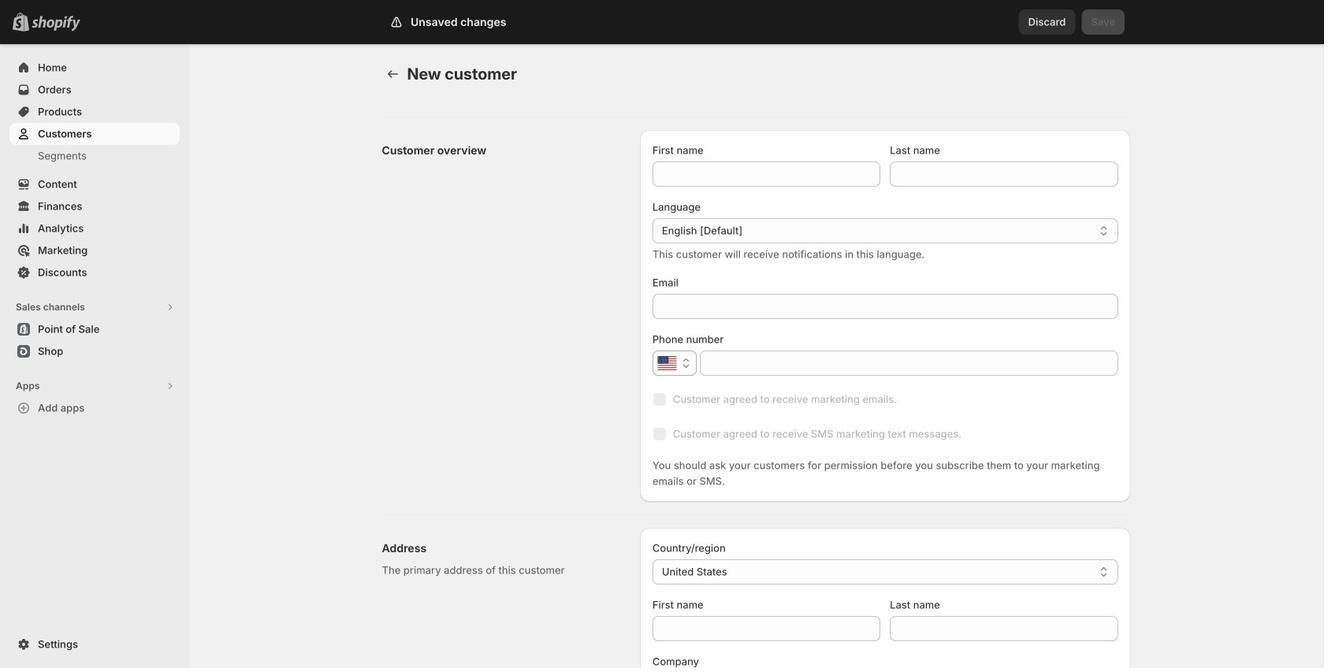 Task type: locate. For each thing, give the bounding box(es) containing it.
None email field
[[653, 294, 1118, 319]]

shopify image
[[35, 16, 84, 31]]

None text field
[[653, 162, 881, 187], [700, 351, 1118, 376], [653, 162, 881, 187], [700, 351, 1118, 376]]

None text field
[[890, 162, 1118, 187], [653, 616, 881, 642], [890, 616, 1118, 642], [890, 162, 1118, 187], [653, 616, 881, 642], [890, 616, 1118, 642]]



Task type: describe. For each thing, give the bounding box(es) containing it.
united states (+1) image
[[658, 356, 677, 370]]



Task type: vqa. For each thing, say whether or not it's contained in the screenshot.
Shopify image
yes



